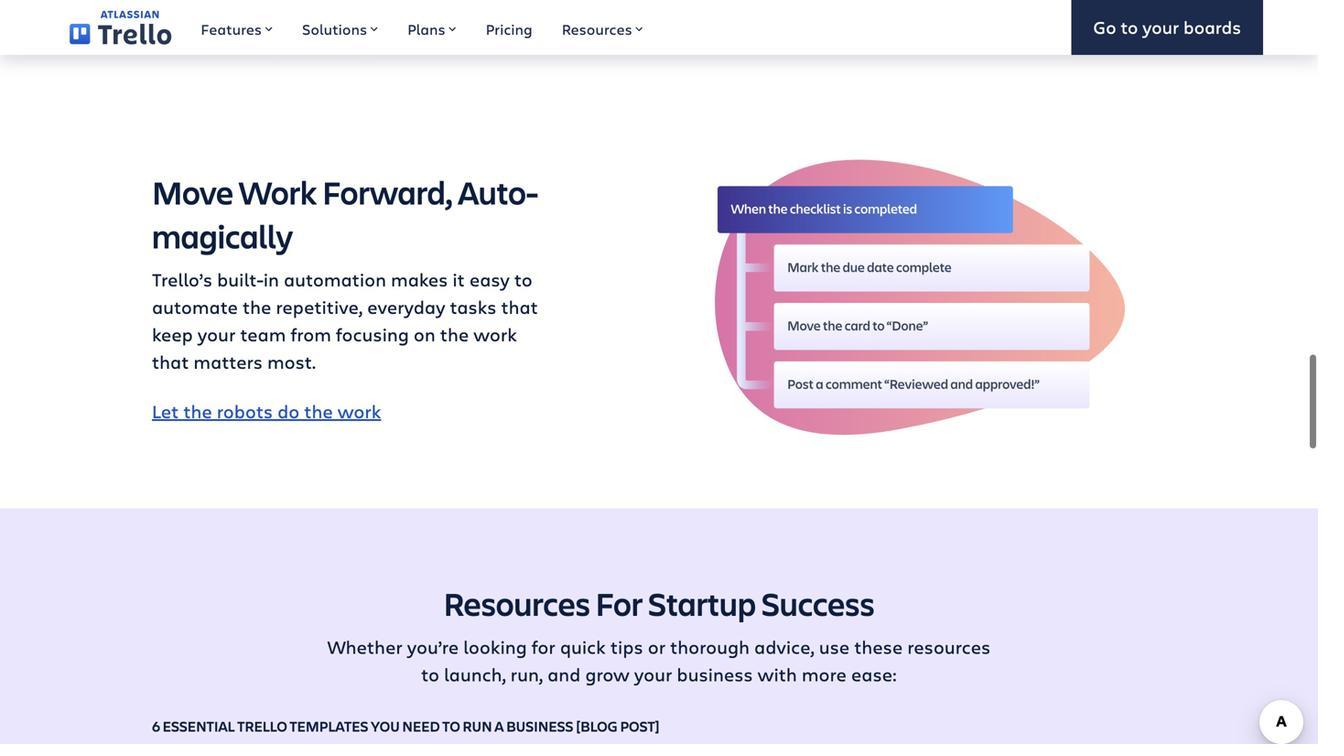 Task type: locate. For each thing, give the bounding box(es) containing it.
the right 'do'
[[304, 399, 333, 423]]

1 horizontal spatial work
[[474, 322, 517, 346]]

and
[[548, 662, 581, 687]]

work
[[474, 322, 517, 346], [338, 399, 381, 423]]

pricing link
[[471, 0, 547, 55]]

a
[[495, 717, 504, 736]]

go to your boards
[[1094, 15, 1242, 39]]

that down easy
[[501, 294, 538, 319]]

1 vertical spatial work
[[338, 399, 381, 423]]

to
[[1121, 15, 1139, 39], [515, 267, 533, 291], [421, 662, 440, 687]]

0 vertical spatial resources
[[562, 19, 633, 39]]

resources up looking
[[444, 582, 591, 625]]

go to your boards link
[[1072, 0, 1264, 55]]

grow
[[586, 662, 630, 687]]

or
[[648, 635, 666, 659]]

more
[[802, 662, 847, 687]]

0 vertical spatial that
[[501, 294, 538, 319]]

6 essential trello templates you need to run a business [blog post]
[[152, 717, 660, 736]]

for
[[596, 582, 643, 625]]

easy
[[470, 267, 510, 291]]

automate
[[152, 294, 238, 319]]

0 vertical spatial to
[[1121, 15, 1139, 39]]

1 vertical spatial that
[[152, 349, 189, 374]]

tasks
[[450, 294, 497, 319]]

2 horizontal spatial to
[[1121, 15, 1139, 39]]

1 horizontal spatial to
[[515, 267, 533, 291]]

0 horizontal spatial your
[[198, 322, 236, 346]]

1 vertical spatial to
[[515, 267, 533, 291]]

work right 'do'
[[338, 399, 381, 423]]

go
[[1094, 15, 1117, 39]]

it
[[453, 267, 465, 291]]

resources
[[562, 19, 633, 39], [444, 582, 591, 625]]

to right easy
[[515, 267, 533, 291]]

features button
[[186, 0, 288, 55]]

team
[[240, 322, 286, 346]]

0 vertical spatial work
[[474, 322, 517, 346]]

2 vertical spatial to
[[421, 662, 440, 687]]

thorough
[[671, 635, 750, 659]]

tips
[[611, 635, 644, 659]]

on
[[414, 322, 436, 346]]

to down you're
[[421, 662, 440, 687]]

0 horizontal spatial that
[[152, 349, 189, 374]]

run,
[[511, 662, 543, 687]]

0 horizontal spatial to
[[421, 662, 440, 687]]

your down or
[[635, 662, 673, 687]]

work down tasks
[[474, 322, 517, 346]]

business
[[507, 717, 574, 736]]

2 horizontal spatial your
[[1143, 15, 1180, 39]]

business
[[677, 662, 753, 687]]

matters
[[194, 349, 263, 374]]

in
[[264, 267, 279, 291]]

6
[[152, 717, 160, 736]]

need
[[402, 717, 440, 736]]

to right go
[[1121, 15, 1139, 39]]

0 horizontal spatial work
[[338, 399, 381, 423]]

the
[[243, 294, 271, 319], [440, 322, 469, 346], [183, 399, 212, 423], [304, 399, 333, 423]]

resources for startup success whether you're looking for quick tips or thorough advice, use these resources to launch, run, and grow your business with more ease:
[[328, 582, 991, 687]]

your up matters
[[198, 322, 236, 346]]

2 vertical spatial your
[[635, 662, 673, 687]]

1 horizontal spatial your
[[635, 662, 673, 687]]

whether
[[328, 635, 403, 659]]

to inside move work forward, auto- magically trello's built-in automation makes it easy to automate the repetitive, everyday tasks that keep your team from focusing on the work that matters most.
[[515, 267, 533, 291]]

essential
[[163, 717, 235, 736]]

let the robots do the work
[[152, 399, 381, 423]]

that down keep
[[152, 349, 189, 374]]

resources right pricing
[[562, 19, 633, 39]]

resources for resources
[[562, 19, 633, 39]]

robots
[[217, 399, 273, 423]]

0 vertical spatial your
[[1143, 15, 1180, 39]]

ease:
[[852, 662, 897, 687]]

1 vertical spatial your
[[198, 322, 236, 346]]

looking
[[464, 635, 527, 659]]

an image showing an example of automation on a trello board image
[[715, 160, 1126, 435]]

use
[[819, 635, 850, 659]]

resources inside resources for startup success whether you're looking for quick tips or thorough advice, use these resources to launch, run, and grow your business with more ease:
[[444, 582, 591, 625]]

built-
[[217, 267, 264, 291]]

your
[[1143, 15, 1180, 39], [198, 322, 236, 346], [635, 662, 673, 687]]

solutions button
[[288, 0, 393, 55]]

1 vertical spatial resources
[[444, 582, 591, 625]]

your left boards
[[1143, 15, 1180, 39]]

resources inside dropdown button
[[562, 19, 633, 39]]

resources
[[908, 635, 991, 659]]

you're
[[407, 635, 459, 659]]

let
[[152, 399, 179, 423]]

that
[[501, 294, 538, 319], [152, 349, 189, 374]]



Task type: describe. For each thing, give the bounding box(es) containing it.
trello's
[[152, 267, 213, 291]]

a graphic illustrating some of the apps and power-ups trello connects with that startups find useful. image
[[152, 0, 491, 71]]

plans button
[[393, 0, 471, 55]]

advice,
[[755, 635, 815, 659]]

focusing
[[336, 322, 409, 346]]

post]
[[621, 717, 660, 736]]

resources button
[[547, 0, 658, 55]]

to
[[443, 717, 461, 736]]

automation
[[284, 267, 387, 291]]

resources for resources for startup success whether you're looking for quick tips or thorough advice, use these resources to launch, run, and grow your business with more ease:
[[444, 582, 591, 625]]

auto-
[[458, 170, 539, 214]]

work
[[239, 170, 317, 214]]

makes
[[391, 267, 448, 291]]

atlassian trello image
[[70, 10, 172, 45]]

plans
[[408, 19, 446, 39]]

move
[[152, 170, 234, 214]]

magically
[[152, 214, 293, 258]]

pricing
[[486, 19, 533, 39]]

startup
[[648, 582, 757, 625]]

these
[[855, 635, 903, 659]]

for
[[532, 635, 556, 659]]

solutions
[[302, 19, 367, 39]]

you
[[371, 717, 400, 736]]

the right on
[[440, 322, 469, 346]]

the up team
[[243, 294, 271, 319]]

with
[[758, 662, 798, 687]]

your inside resources for startup success whether you're looking for quick tips or thorough advice, use these resources to launch, run, and grow your business with more ease:
[[635, 662, 673, 687]]

to inside resources for startup success whether you're looking for quick tips or thorough advice, use these resources to launch, run, and grow your business with more ease:
[[421, 662, 440, 687]]

let the robots do the work link
[[152, 399, 381, 423]]

success
[[762, 582, 875, 625]]

features
[[201, 19, 262, 39]]

your inside move work forward, auto- magically trello's built-in automation makes it easy to automate the repetitive, everyday tasks that keep your team from focusing on the work that matters most.
[[198, 322, 236, 346]]

everyday
[[367, 294, 446, 319]]

from
[[291, 322, 331, 346]]

[blog
[[576, 717, 618, 736]]

repetitive,
[[276, 294, 363, 319]]

quick
[[560, 635, 606, 659]]

move work forward, auto- magically trello's built-in automation makes it easy to automate the repetitive, everyday tasks that keep your team from focusing on the work that matters most.
[[152, 170, 539, 374]]

run
[[463, 717, 492, 736]]

the right let
[[183, 399, 212, 423]]

launch,
[[444, 662, 506, 687]]

keep
[[152, 322, 193, 346]]

work inside move work forward, auto- magically trello's built-in automation makes it easy to automate the repetitive, everyday tasks that keep your team from focusing on the work that matters most.
[[474, 322, 517, 346]]

boards
[[1184, 15, 1242, 39]]

1 horizontal spatial that
[[501, 294, 538, 319]]

do
[[278, 399, 300, 423]]

templates
[[290, 717, 369, 736]]

forward,
[[323, 170, 453, 214]]

trello
[[237, 717, 287, 736]]

most.
[[267, 349, 316, 374]]



Task type: vqa. For each thing, say whether or not it's contained in the screenshot.
the left Stage.
no



